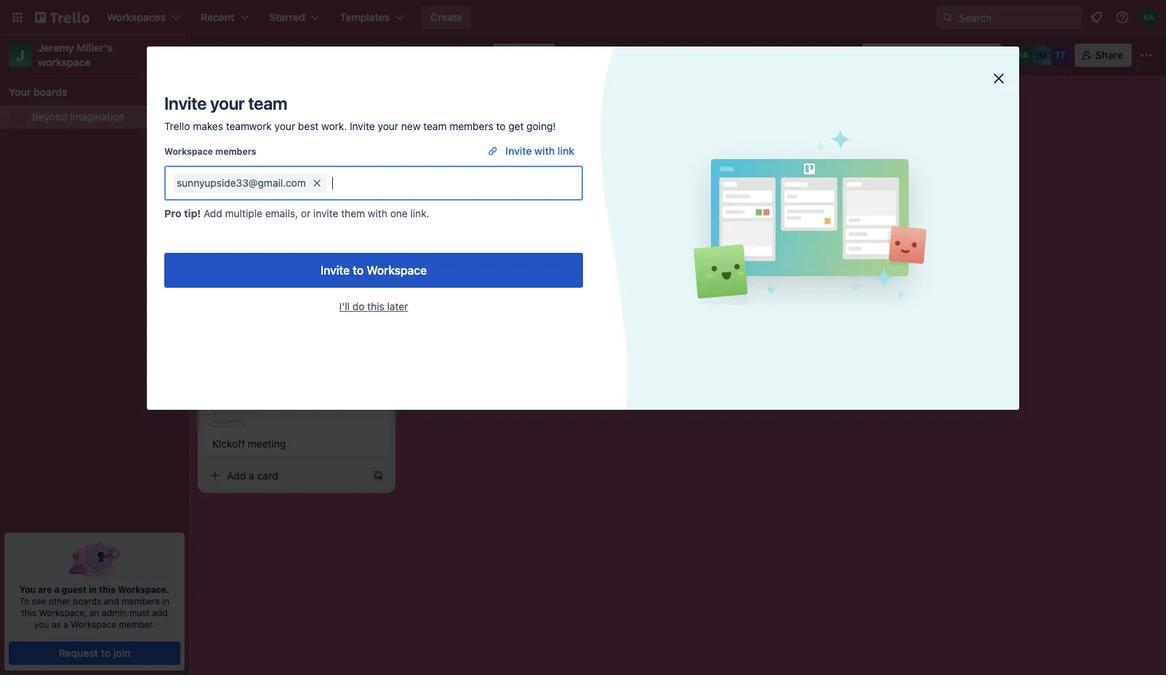 Task type: describe. For each thing, give the bounding box(es) containing it.
create from template… image
[[786, 147, 797, 159]]

meeting
[[248, 438, 286, 450]]

to for request to join
[[101, 648, 111, 660]]

0 vertical spatial ruby anderson (rubyanderson7) image
[[1141, 9, 1158, 26]]

or
[[301, 208, 311, 220]]

workspace visible button
[[368, 44, 490, 67]]

members inside invite your team trello makes teamwork your best work. invite your new team members to get going!
[[450, 120, 494, 132]]

1 horizontal spatial team
[[424, 120, 447, 132]]

1
[[419, 115, 424, 127]]

1 vertical spatial in
[[162, 596, 170, 607]]

kickoff meeting
[[212, 438, 286, 450]]

back to home image
[[35, 6, 89, 29]]

to
[[19, 596, 29, 607]]

create linkedin
[[212, 141, 286, 153]]

matches
[[450, 115, 490, 127]]

link.
[[411, 208, 430, 220]]

invite your team trello makes teamwork your best work. invite your new team members to get going!
[[164, 93, 556, 132]]

member.
[[119, 620, 155, 630]]

trello
[[164, 120, 190, 132]]

Search field
[[954, 7, 1082, 28]]

clear
[[957, 49, 983, 61]]

do
[[353, 301, 365, 313]]

later
[[387, 301, 408, 313]]

them
[[341, 208, 365, 220]]

request to join
[[59, 648, 130, 660]]

workspace,
[[39, 608, 87, 618]]

customize views image
[[562, 48, 577, 63]]

2 horizontal spatial your
[[378, 120, 399, 132]]

card for the top add a card button
[[464, 187, 485, 199]]

request
[[59, 648, 98, 660]]

one
[[390, 208, 408, 220]]

show menu image
[[1140, 48, 1154, 63]]

i'll do this later
[[339, 301, 408, 313]]

terry turtle (terryturtle) image
[[1051, 45, 1071, 65]]

add for the top add a card button
[[434, 187, 453, 199]]

workspace members
[[164, 146, 256, 156]]

share button
[[1076, 44, 1133, 67]]

an
[[90, 608, 99, 618]]

add
[[152, 608, 168, 618]]

workspace
[[38, 56, 91, 68]]

invite to workspace
[[321, 264, 427, 278]]

filters
[[885, 49, 914, 61]]

invite with link button
[[477, 140, 583, 163]]

workspace left visible
[[395, 49, 448, 61]]

1 vertical spatial add
[[204, 208, 222, 220]]

automation
[[796, 49, 851, 61]]

workspace visible
[[395, 49, 482, 61]]

card for left add a card button
[[257, 470, 279, 482]]

new
[[401, 120, 421, 132]]

0 horizontal spatial ruby anderson (rubyanderson7) image
[[1013, 45, 1033, 65]]

invite with link
[[506, 145, 575, 157]]

star or unstar board image
[[348, 49, 360, 61]]

3
[[212, 115, 219, 127]]

1 vertical spatial this
[[99, 585, 116, 595]]

Board name text field
[[201, 44, 339, 67]]

miller's
[[77, 42, 113, 54]]

multiple
[[225, 208, 263, 220]]

guest
[[62, 585, 87, 595]]

share
[[1096, 49, 1124, 61]]

starred icon image
[[169, 111, 180, 123]]

emails,
[[265, 208, 298, 220]]

kickoff meeting link
[[212, 437, 381, 451]]

clear all button
[[952, 44, 1002, 67]]

request to join button
[[9, 642, 180, 666]]

workspace.
[[118, 585, 170, 595]]

beyond inside beyond imagination link
[[32, 111, 67, 123]]

get
[[509, 120, 524, 132]]

2 horizontal spatial this
[[367, 301, 385, 313]]

your boards with 1 items element
[[9, 84, 173, 101]]

0 vertical spatial add a card button
[[410, 182, 573, 205]]

create linkedin link
[[212, 140, 381, 154]]

pro tip! add multiple emails, or invite them with one link.
[[164, 208, 430, 220]]

members inside "you are a guest in this workspace. to see other boards and members in this workspace, an admin must add you as a workspace member."
[[122, 596, 160, 607]]

invite to workspace button
[[164, 253, 583, 288]]

visible
[[451, 49, 482, 61]]

are
[[38, 585, 52, 595]]

0 vertical spatial in
[[89, 585, 97, 595]]

all
[[985, 49, 996, 61]]

primary element
[[0, 0, 1167, 35]]

beyond imagination link
[[32, 110, 163, 124]]

i'll do this later link
[[339, 300, 408, 314]]

join
[[113, 648, 130, 660]]

going!
[[527, 120, 556, 132]]

3 cards match filters
[[212, 115, 309, 127]]

beyond inside board name text box
[[208, 47, 255, 63]]

board
[[518, 49, 546, 61]]

cards
[[221, 115, 248, 127]]

power-ups
[[711, 49, 764, 61]]

other
[[49, 596, 71, 607]]

board link
[[493, 44, 555, 67]]



Task type: vqa. For each thing, say whether or not it's contained in the screenshot.
Terry Turtle (terryturtle) image
yes



Task type: locate. For each thing, give the bounding box(es) containing it.
1 vertical spatial beyond
[[32, 111, 67, 123]]

to left join on the bottom
[[101, 648, 111, 660]]

this right do
[[367, 301, 385, 313]]

1 horizontal spatial ruby anderson (rubyanderson7) image
[[1141, 9, 1158, 26]]

0 horizontal spatial create from template… image
[[372, 470, 384, 482]]

your up cards
[[210, 93, 245, 113]]

1 horizontal spatial add a card
[[434, 187, 485, 199]]

0 horizontal spatial imagination
[[70, 111, 125, 123]]

1 vertical spatial ruby anderson (rubyanderson7) image
[[1013, 45, 1033, 65]]

workspace down trello
[[164, 146, 213, 156]]

create button
[[422, 6, 471, 29]]

your left new
[[378, 120, 399, 132]]

add a card button down invite with link button
[[410, 182, 573, 205]]

to left get
[[496, 120, 506, 132]]

0 horizontal spatial add
[[204, 208, 222, 220]]

imagination inside beyond imagination link
[[70, 111, 125, 123]]

to for invite to workspace
[[353, 264, 364, 278]]

2 vertical spatial add
[[227, 470, 246, 482]]

0 horizontal spatial add a card button
[[204, 464, 367, 488]]

0 horizontal spatial team
[[248, 93, 288, 113]]

create up workspace visible
[[431, 11, 463, 23]]

1 horizontal spatial add
[[227, 470, 246, 482]]

create for create
[[431, 11, 463, 23]]

power-
[[711, 49, 745, 61]]

to
[[496, 120, 506, 132], [353, 264, 364, 278], [101, 648, 111, 660]]

1 horizontal spatial create from template… image
[[579, 188, 591, 199]]

0 vertical spatial card
[[426, 115, 447, 127]]

1 horizontal spatial filters
[[493, 115, 519, 127]]

card down meeting
[[257, 470, 279, 482]]

create for create linkedin
[[212, 141, 244, 153]]

beyond down your boards at top
[[32, 111, 67, 123]]

1 horizontal spatial members
[[215, 146, 256, 156]]

must
[[129, 608, 150, 618]]

add
[[434, 187, 453, 199], [204, 208, 222, 220], [227, 470, 246, 482]]

linkedin
[[246, 141, 286, 153]]

0 horizontal spatial filters
[[282, 115, 309, 127]]

pro
[[164, 208, 182, 220]]

team right new
[[424, 120, 447, 132]]

create inside create linkedin link
[[212, 141, 244, 153]]

to inside invite your team trello makes teamwork your best work. invite your new team members to get going!
[[496, 120, 506, 132]]

1 vertical spatial beyond imagination
[[32, 111, 125, 123]]

beyond imagination
[[208, 47, 332, 63], [32, 111, 125, 123]]

boards up "an"
[[73, 596, 101, 607]]

invite down get
[[506, 145, 532, 157]]

2 vertical spatial card
[[257, 470, 279, 482]]

0 horizontal spatial your
[[210, 93, 245, 113]]

invite for workspace
[[321, 264, 350, 278]]

1 horizontal spatial boards
[[73, 596, 101, 607]]

ruby anderson (rubyanderson7) image right all
[[1013, 45, 1033, 65]]

in
[[89, 585, 97, 595], [162, 596, 170, 607]]

0 vertical spatial team
[[248, 93, 288, 113]]

members up must
[[122, 596, 160, 607]]

0 vertical spatial beyond imagination
[[208, 47, 332, 63]]

best
[[298, 120, 319, 132]]

1 vertical spatial create from template… image
[[372, 470, 384, 482]]

1 card matches filters
[[419, 115, 519, 127]]

1 horizontal spatial imagination
[[258, 47, 332, 63]]

0 notifications image
[[1088, 9, 1106, 26]]

imagination down "your boards with 1 items" 'element' at the left of page
[[70, 111, 125, 123]]

this up and
[[99, 585, 116, 595]]

your
[[9, 86, 31, 98]]

1 horizontal spatial create
[[431, 11, 463, 23]]

boards inside 'element'
[[33, 86, 67, 98]]

to up do
[[353, 264, 364, 278]]

1 vertical spatial create
[[212, 141, 244, 153]]

your boards
[[9, 86, 67, 98]]

filters for 3 cards match filters
[[282, 115, 309, 127]]

0 horizontal spatial beyond
[[32, 111, 67, 123]]

clear all
[[957, 49, 996, 61]]

0 vertical spatial add
[[434, 187, 453, 199]]

None text field
[[332, 170, 575, 196]]

tip!
[[184, 208, 201, 220]]

makes
[[193, 120, 223, 132]]

1 horizontal spatial beyond
[[208, 47, 255, 63]]

you are a guest in this workspace. to see other boards and members in this workspace, an admin must add you as a workspace member.
[[19, 585, 170, 630]]

and
[[104, 596, 119, 607]]

with inside button
[[535, 145, 555, 157]]

beyond imagination up "match"
[[208, 47, 332, 63]]

admin
[[102, 608, 127, 618]]

invite up trello
[[164, 93, 207, 113]]

beyond imagination inside beyond imagination link
[[32, 111, 125, 123]]

0 horizontal spatial in
[[89, 585, 97, 595]]

2 horizontal spatial to
[[496, 120, 506, 132]]

1 vertical spatial add a card button
[[204, 464, 367, 488]]

in right the guest
[[89, 585, 97, 595]]

2 vertical spatial to
[[101, 648, 111, 660]]

invite
[[164, 93, 207, 113], [350, 120, 375, 132], [506, 145, 532, 157], [321, 264, 350, 278]]

workspace down "an"
[[71, 620, 116, 630]]

power-ups button
[[681, 44, 773, 67]]

0 horizontal spatial create
[[212, 141, 244, 153]]

you
[[19, 585, 36, 595]]

j
[[16, 47, 24, 64]]

0 horizontal spatial with
[[368, 208, 388, 220]]

invite up "i'll"
[[321, 264, 350, 278]]

work.
[[322, 120, 347, 132]]

filters left the going!
[[493, 115, 519, 127]]

in up add
[[162, 596, 170, 607]]

add a card for left add a card button
[[227, 470, 279, 482]]

jeremy miller's workspace
[[38, 42, 115, 68]]

card
[[426, 115, 447, 127], [464, 187, 485, 199], [257, 470, 279, 482]]

1 horizontal spatial in
[[162, 596, 170, 607]]

0 vertical spatial this
[[367, 301, 385, 313]]

create inside create 'button'
[[431, 11, 463, 23]]

invite
[[313, 208, 339, 220]]

members down teamwork
[[215, 146, 256, 156]]

0 vertical spatial boards
[[33, 86, 67, 98]]

2 vertical spatial members
[[122, 596, 160, 607]]

add a card button
[[410, 182, 573, 205], [204, 464, 367, 488]]

i'll
[[339, 301, 350, 313]]

add a card for the top add a card button
[[434, 187, 485, 199]]

0 horizontal spatial members
[[122, 596, 160, 607]]

workspace inside "you are a guest in this workspace. to see other boards and members in this workspace, an admin must add you as a workspace member."
[[71, 620, 116, 630]]

card right 1
[[426, 115, 447, 127]]

2 horizontal spatial members
[[450, 120, 494, 132]]

with left link
[[535, 145, 555, 157]]

terry turtle (terryturtle) image
[[367, 355, 384, 373]]

create from template… image for the top add a card button
[[579, 188, 591, 199]]

automation button
[[775, 44, 860, 67]]

imagination left star or unstar board image
[[258, 47, 332, 63]]

0 vertical spatial create from template… image
[[579, 188, 591, 199]]

1 vertical spatial team
[[424, 120, 447, 132]]

ruby anderson (rubyanderson7) image
[[1141, 9, 1158, 26], [1013, 45, 1033, 65]]

0 horizontal spatial card
[[257, 470, 279, 482]]

your left best
[[275, 120, 295, 132]]

boards inside "you are a guest in this workspace. to see other boards and members in this workspace, an admin must add you as a workspace member."
[[73, 596, 101, 607]]

members
[[450, 120, 494, 132], [215, 146, 256, 156], [122, 596, 160, 607]]

1 horizontal spatial add a card button
[[410, 182, 573, 205]]

1 vertical spatial with
[[368, 208, 388, 220]]

1 vertical spatial card
[[464, 187, 485, 199]]

0 vertical spatial create
[[431, 11, 463, 23]]

kickoff
[[212, 438, 245, 450]]

imagination
[[258, 47, 332, 63], [70, 111, 125, 123]]

match
[[250, 115, 280, 127]]

sunnyupside33@gmail.com
[[177, 177, 306, 189]]

1 horizontal spatial card
[[426, 115, 447, 127]]

filters for 1 card matches filters
[[493, 115, 519, 127]]

1 horizontal spatial with
[[535, 145, 555, 157]]

members left get
[[450, 120, 494, 132]]

create from template… image
[[579, 188, 591, 199], [372, 470, 384, 482]]

create from template… image for left add a card button
[[372, 470, 384, 482]]

add a card button down the kickoff meeting link
[[204, 464, 367, 488]]

filters up create linkedin link at the top left of the page
[[282, 115, 309, 127]]

see
[[32, 596, 46, 607]]

boards
[[33, 86, 67, 98], [73, 596, 101, 607]]

0 horizontal spatial to
[[101, 648, 111, 660]]

beyond imagination down "your boards with 1 items" 'element' at the left of page
[[32, 111, 125, 123]]

invite right work.
[[350, 120, 375, 132]]

search image
[[943, 12, 954, 23]]

0 vertical spatial with
[[535, 145, 555, 157]]

2 horizontal spatial card
[[464, 187, 485, 199]]

filters
[[282, 115, 309, 127], [493, 115, 519, 127]]

as
[[52, 620, 61, 630]]

0 horizontal spatial add a card
[[227, 470, 279, 482]]

with left one
[[368, 208, 388, 220]]

team
[[248, 93, 288, 113], [424, 120, 447, 132]]

invite for team
[[164, 93, 207, 113]]

2 vertical spatial this
[[21, 608, 36, 618]]

0 vertical spatial imagination
[[258, 47, 332, 63]]

1 horizontal spatial beyond imagination
[[208, 47, 332, 63]]

this down to
[[21, 608, 36, 618]]

create
[[431, 11, 463, 23], [212, 141, 244, 153]]

workspace up the later
[[367, 264, 427, 278]]

invite for link
[[506, 145, 532, 157]]

1 vertical spatial to
[[353, 264, 364, 278]]

team up "match"
[[248, 93, 288, 113]]

a
[[455, 187, 461, 199], [249, 470, 255, 482], [54, 585, 59, 595], [63, 620, 68, 630]]

0 vertical spatial beyond
[[208, 47, 255, 63]]

add a card
[[434, 187, 485, 199], [227, 470, 279, 482]]

open information menu image
[[1116, 10, 1130, 25]]

0 horizontal spatial boards
[[33, 86, 67, 98]]

1 filters from the left
[[282, 115, 309, 127]]

link
[[558, 145, 575, 157]]

invite inside button
[[321, 264, 350, 278]]

invite inside button
[[506, 145, 532, 157]]

2 filters from the left
[[493, 115, 519, 127]]

1 vertical spatial imagination
[[70, 111, 125, 123]]

add for left add a card button
[[227, 470, 246, 482]]

you
[[34, 620, 49, 630]]

imagination inside board name text box
[[258, 47, 332, 63]]

1 vertical spatial members
[[215, 146, 256, 156]]

1 vertical spatial boards
[[73, 596, 101, 607]]

0 vertical spatial to
[[496, 120, 506, 132]]

0 horizontal spatial beyond imagination
[[32, 111, 125, 123]]

1 vertical spatial add a card
[[227, 470, 279, 482]]

boards right your
[[33, 86, 67, 98]]

0 vertical spatial members
[[450, 120, 494, 132]]

beyond imagination inside board name text box
[[208, 47, 332, 63]]

ruby anderson (rubyanderson7) image right open information menu icon
[[1141, 9, 1158, 26]]

create down cards
[[212, 141, 244, 153]]

card down invite with link button
[[464, 187, 485, 199]]

0 horizontal spatial this
[[21, 608, 36, 618]]

4
[[936, 49, 943, 61]]

1 horizontal spatial to
[[353, 264, 364, 278]]

1 horizontal spatial this
[[99, 585, 116, 595]]

2 horizontal spatial add
[[434, 187, 453, 199]]

1 horizontal spatial your
[[275, 120, 295, 132]]

0 vertical spatial add a card
[[434, 187, 485, 199]]

beyond up cards
[[208, 47, 255, 63]]

jeremy
[[38, 42, 74, 54]]

jeremy miller (jeremymiller198) image
[[1032, 45, 1052, 65]]

ups
[[745, 49, 764, 61]]

sm image
[[775, 44, 796, 64]]

teamwork
[[226, 120, 272, 132]]



